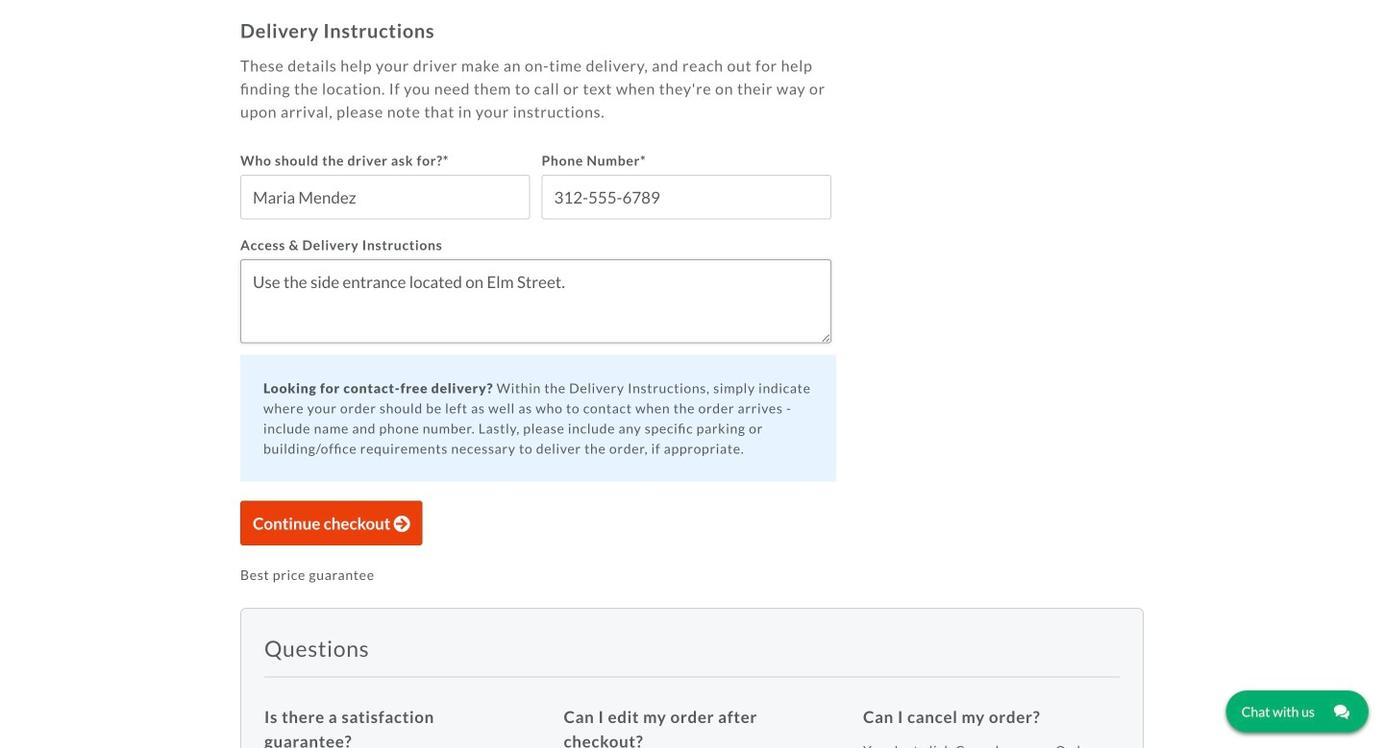 Task type: describe. For each thing, give the bounding box(es) containing it.
circle arrow right image
[[394, 516, 410, 532]]

e.g. 555-555-5555 text field
[[542, 175, 832, 220]]

e.g. Park in visitor deck, walk to front desk and show ID text field
[[240, 259, 832, 344]]



Task type: locate. For each thing, give the bounding box(es) containing it.
e.g. Jane Doe text field
[[240, 175, 530, 220]]



Task type: vqa. For each thing, say whether or not it's contained in the screenshot.
123 Beacon St text field
no



